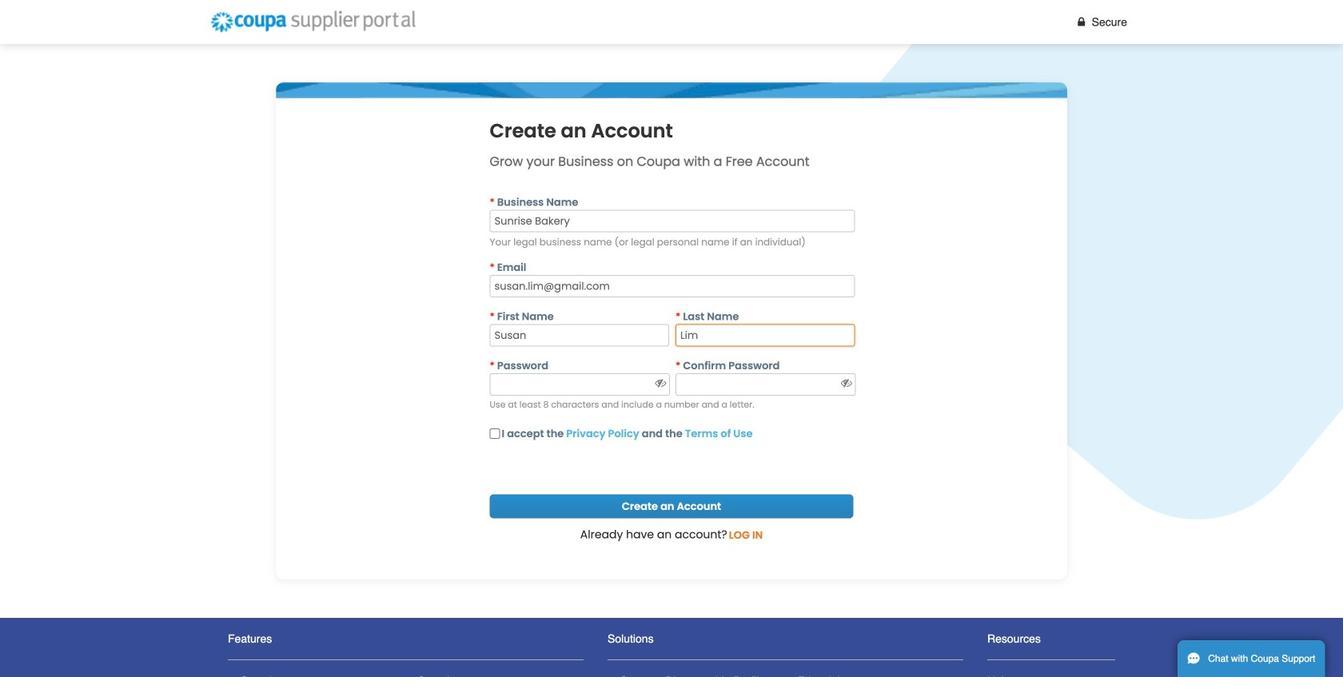Task type: locate. For each thing, give the bounding box(es) containing it.
2 fw image from the left
[[840, 378, 854, 389]]

0 horizontal spatial fw image
[[654, 378, 668, 389]]

None text field
[[490, 324, 669, 347], [676, 324, 855, 347], [490, 324, 669, 347], [676, 324, 855, 347]]

None checkbox
[[490, 429, 500, 439]]

None password field
[[490, 374, 670, 396], [676, 374, 856, 396], [490, 374, 670, 396], [676, 374, 856, 396]]

None text field
[[490, 210, 855, 232], [490, 275, 855, 297], [490, 210, 855, 232], [490, 275, 855, 297]]

fw image
[[654, 378, 668, 389], [840, 378, 854, 389]]

1 horizontal spatial fw image
[[840, 378, 854, 389]]



Task type: vqa. For each thing, say whether or not it's contained in the screenshot.
the topmost COUPA SUPPLIER PORTAL "IMAGE"
no



Task type: describe. For each thing, give the bounding box(es) containing it.
coupa supplier portal image
[[203, 4, 423, 40]]

1 fw image from the left
[[654, 378, 668, 389]]

fw image
[[1075, 16, 1089, 28]]



